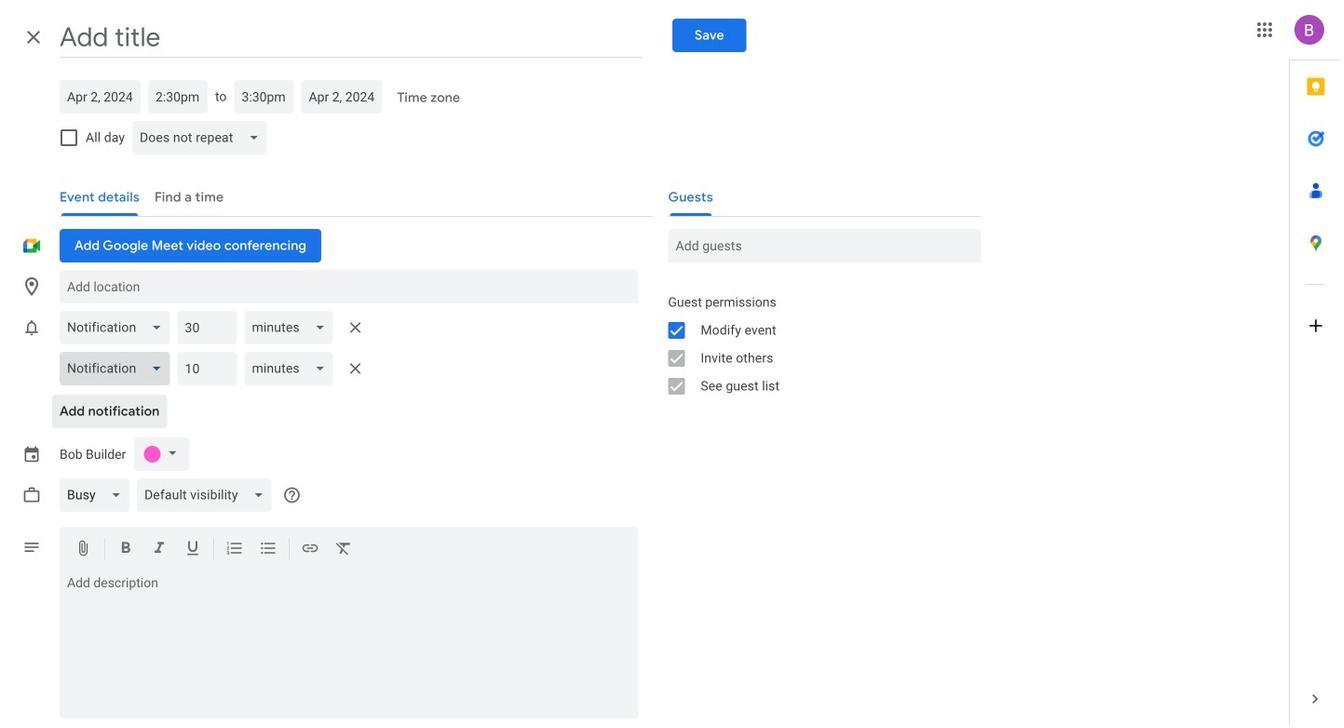 Task type: describe. For each thing, give the bounding box(es) containing it.
notifications element
[[60, 305, 370, 391]]

10 minutes before element
[[60, 346, 370, 391]]

30 minutes before element
[[60, 305, 370, 350]]

End date text field
[[309, 80, 375, 114]]

bulleted list image
[[259, 539, 278, 561]]

remove formatting image
[[334, 539, 353, 561]]

insert link image
[[301, 539, 319, 561]]

Start time text field
[[156, 80, 200, 114]]

bold image
[[116, 539, 135, 561]]

minutes in advance for notification number field for 30 minutes before element
[[185, 311, 229, 345]]

Guests text field
[[675, 229, 974, 263]]

Title text field
[[60, 17, 642, 58]]

minutes in advance for notification number field for 10 minutes before "element"
[[185, 352, 229, 386]]

formatting options toolbar
[[60, 527, 638, 572]]

numbered list image
[[225, 539, 244, 561]]



Task type: vqa. For each thing, say whether or not it's contained in the screenshot.
"April 1" Element
no



Task type: locate. For each thing, give the bounding box(es) containing it.
minutes in advance for notification number field inside 30 minutes before element
[[185, 311, 229, 345]]

1 minutes in advance for notification number field from the top
[[185, 311, 229, 345]]

0 vertical spatial minutes in advance for notification number field
[[185, 311, 229, 345]]

None field
[[132, 115, 274, 160], [60, 305, 177, 350], [244, 305, 341, 350], [60, 346, 177, 391], [244, 346, 341, 391], [60, 473, 137, 518], [137, 473, 279, 518], [132, 115, 274, 160], [60, 305, 177, 350], [244, 305, 341, 350], [60, 346, 177, 391], [244, 346, 341, 391], [60, 473, 137, 518], [137, 473, 279, 518]]

Description text field
[[60, 576, 638, 715]]

group
[[653, 289, 981, 400]]

Add location text field
[[67, 270, 631, 304]]

2 minutes in advance for notification number field from the top
[[185, 352, 229, 386]]

italic image
[[150, 539, 169, 561]]

Start date text field
[[67, 80, 133, 114]]

minutes in advance for notification number field up 10 minutes before "element"
[[185, 311, 229, 345]]

1 vertical spatial minutes in advance for notification number field
[[185, 352, 229, 386]]

minutes in advance for notification number field down 30 minutes before element
[[185, 352, 229, 386]]

underline image
[[183, 539, 202, 561]]

Minutes in advance for notification number field
[[185, 311, 229, 345], [185, 352, 229, 386]]

tab list
[[1290, 61, 1341, 673]]

minutes in advance for notification number field inside 10 minutes before "element"
[[185, 352, 229, 386]]

End time text field
[[242, 80, 286, 114]]



